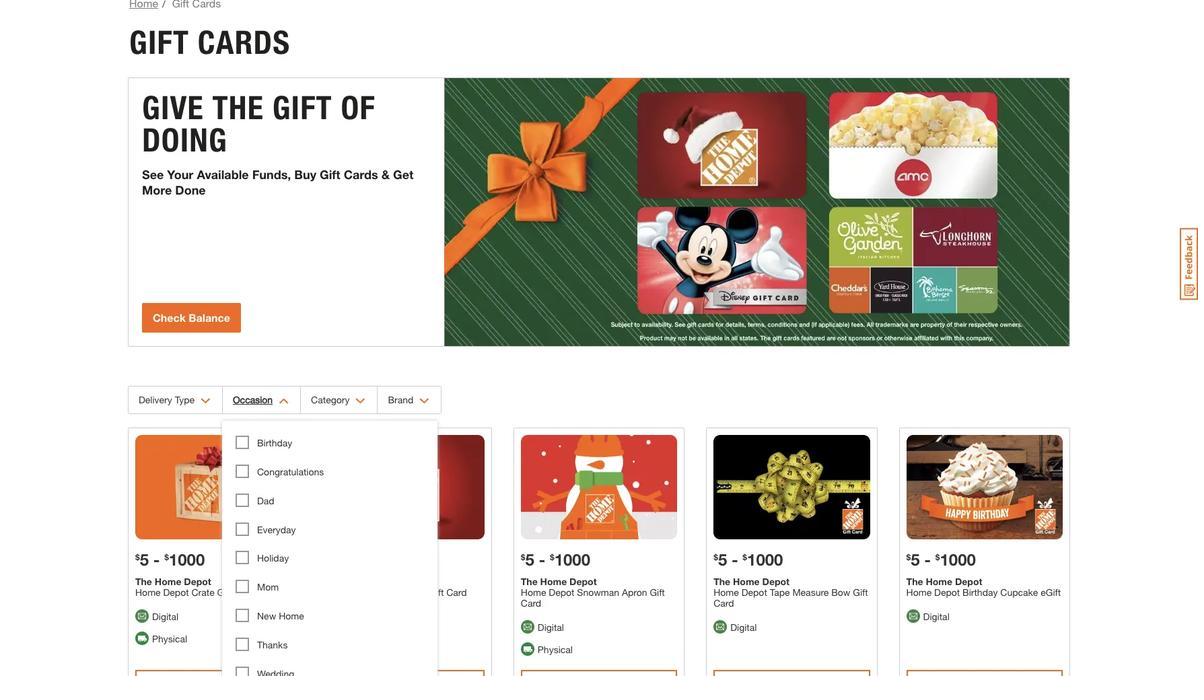 Task type: locate. For each thing, give the bounding box(es) containing it.
1000 up tape
[[748, 550, 784, 569]]

1 the from the left
[[135, 576, 152, 587]]

1 vertical spatial cards
[[344, 167, 378, 182]]

1000 up the home depot home depot crate gift card
[[169, 550, 205, 569]]

home depot snowman apron gift card image
[[521, 435, 678, 539]]

home depot santa hat gift card image
[[328, 435, 485, 539]]

birthday left cupcake
[[963, 587, 998, 598]]

0 horizontal spatial open arrow image
[[201, 398, 211, 404]]

$ 5 - $ 1000 for snowman
[[521, 550, 591, 569]]

1 open arrow image from the left
[[201, 398, 211, 404]]

1000 up "the home depot home depot snowman apron gift card"
[[555, 550, 591, 569]]

- up the home depot home depot crate gift card
[[153, 550, 160, 569]]

- up the home depot home depot birthday cupcake egift
[[925, 550, 932, 569]]

the home depot home depot crate gift card
[[135, 576, 255, 598]]

1 horizontal spatial birthday
[[963, 587, 998, 598]]

5
[[140, 550, 149, 569], [526, 550, 535, 569], [719, 550, 728, 569], [911, 550, 920, 569]]

digital down the home depot home depot crate gift card
[[152, 611, 179, 622]]

2 $ from the left
[[164, 552, 169, 562]]

1 - from the left
[[153, 550, 160, 569]]

1 horizontal spatial cards
[[344, 167, 378, 182]]

4 1000 from the left
[[941, 550, 977, 569]]

birthday up congratulations
[[257, 437, 293, 448]]

gift right buy at the top left of the page
[[320, 167, 341, 182]]

digital down "the home depot home depot snowman apron gift card"
[[538, 622, 564, 633]]

-
[[153, 550, 160, 569], [539, 550, 546, 569], [732, 550, 739, 569], [925, 550, 932, 569]]

gift inside the home depot home depot tape measure bow gift card
[[854, 587, 869, 598]]

digital down the home depot home depot tape measure bow gift card
[[731, 622, 757, 633]]

card inside the home depot home depot tape measure bow gift card
[[714, 597, 734, 609]]

egift
[[1041, 587, 1062, 598]]

4 the from the left
[[907, 576, 924, 587]]

- for the home depot home depot snowman apron gift card
[[539, 550, 546, 569]]

new
[[257, 610, 276, 622]]

doing
[[142, 121, 228, 160]]

type
[[175, 394, 195, 405]]

$ 5 - $ 1000 up "the home depot home depot snowman apron gift card"
[[521, 550, 591, 569]]

1000 for birthday
[[941, 550, 977, 569]]

open arrow image for brand
[[420, 398, 430, 404]]

0 horizontal spatial physical image
[[135, 632, 149, 645]]

1000 for tape
[[748, 550, 784, 569]]

gift
[[129, 23, 189, 62], [273, 88, 333, 127], [320, 167, 341, 182], [217, 587, 232, 598], [650, 587, 665, 598], [429, 587, 444, 598], [854, 587, 869, 598]]

physical image
[[135, 632, 149, 645], [521, 643, 535, 656]]

cards left &
[[344, 167, 378, 182]]

cards
[[198, 23, 291, 62], [344, 167, 378, 182]]

crate
[[192, 587, 215, 598]]

1000 up the home depot home depot birthday cupcake egift
[[941, 550, 977, 569]]

2 $ 5 - $ 1000 from the left
[[521, 550, 591, 569]]

the inside "the home depot home depot snowman apron gift card"
[[521, 576, 538, 587]]

physical image for the home depot home depot crate gift card
[[135, 632, 149, 645]]

snowman
[[577, 587, 620, 598]]

everyday
[[257, 524, 296, 535]]

gift right crate
[[217, 587, 232, 598]]

apron
[[622, 587, 648, 598]]

buy
[[295, 167, 317, 182]]

2 the from the left
[[521, 576, 538, 587]]

1000 for snowman
[[555, 550, 591, 569]]

santa
[[385, 587, 409, 598]]

the inside the home depot home depot birthday cupcake egift
[[907, 576, 924, 587]]

brand link
[[378, 387, 441, 414]]

3 1000 from the left
[[748, 550, 784, 569]]

- up the home depot home depot tape measure bow gift card
[[732, 550, 739, 569]]

1 $ 5 - $ 1000 from the left
[[135, 550, 205, 569]]

0 horizontal spatial cards
[[198, 23, 291, 62]]

1 5 from the left
[[140, 550, 149, 569]]

check
[[153, 311, 186, 324]]

image for give the gift of doing image
[[444, 78, 1070, 346]]

depot
[[184, 576, 211, 587], [570, 576, 597, 587], [763, 576, 790, 587], [956, 576, 983, 587], [163, 587, 189, 598], [549, 587, 575, 598], [356, 587, 382, 598], [742, 587, 768, 598], [935, 587, 961, 598]]

0 horizontal spatial birthday
[[257, 437, 293, 448]]

2 horizontal spatial open arrow image
[[420, 398, 430, 404]]

$ 5 - $ 1000 for tape
[[714, 550, 784, 569]]

measure
[[793, 587, 829, 598]]

$ 5 - $ 1000 up the home depot home depot birthday cupcake egift
[[907, 550, 977, 569]]

open arrow image right brand
[[420, 398, 430, 404]]

home
[[155, 576, 181, 587], [541, 576, 567, 587], [733, 576, 760, 587], [926, 576, 953, 587], [135, 587, 161, 598], [521, 587, 546, 598], [328, 587, 354, 598], [714, 587, 739, 598], [907, 587, 932, 598], [279, 610, 304, 622]]

- for the home depot home depot tape measure bow gift card
[[732, 550, 739, 569]]

0 horizontal spatial physical
[[152, 633, 187, 644]]

0 horizontal spatial digital image
[[135, 610, 149, 623]]

open arrow image inside occasion link
[[279, 398, 289, 404]]

holiday
[[257, 553, 289, 564]]

$ 5 - $ 1000
[[135, 550, 205, 569], [521, 550, 591, 569], [714, 550, 784, 569], [907, 550, 977, 569]]

gift right apron
[[650, 587, 665, 598]]

the for home depot snowman apron gift card
[[521, 576, 538, 587]]

5 $ from the left
[[714, 552, 719, 562]]

4 5 from the left
[[911, 550, 920, 569]]

occasion
[[233, 394, 273, 405]]

delivery
[[139, 394, 172, 405]]

card
[[235, 587, 255, 598], [447, 587, 467, 598], [521, 597, 542, 609], [714, 597, 734, 609]]

cards up the the
[[198, 23, 291, 62]]

3 $ 5 - $ 1000 from the left
[[714, 550, 784, 569]]

5 for the home depot home depot tape measure bow gift card
[[719, 550, 728, 569]]

3 open arrow image from the left
[[420, 398, 430, 404]]

open arrow image for delivery type
[[201, 398, 211, 404]]

open arrow image inside brand link
[[420, 398, 430, 404]]

1 horizontal spatial physical image
[[521, 643, 535, 656]]

digital
[[152, 611, 179, 622], [924, 611, 950, 622], [538, 622, 564, 633], [731, 622, 757, 633]]

$ 5 - $ 1000 up tape
[[714, 550, 784, 569]]

open arrow image inside the delivery type link
[[201, 398, 211, 404]]

gift left of
[[273, 88, 333, 127]]

birthday
[[257, 437, 293, 448], [963, 587, 998, 598]]

$ 5 - $ 1000 up the home depot home depot crate gift card
[[135, 550, 205, 569]]

$
[[135, 552, 140, 562], [164, 552, 169, 562], [521, 552, 526, 562], [550, 552, 555, 562], [714, 552, 719, 562], [743, 552, 748, 562], [907, 552, 911, 562], [936, 552, 941, 562]]

1 horizontal spatial open arrow image
[[279, 398, 289, 404]]

gift right bow
[[854, 587, 869, 598]]

2 1000 from the left
[[555, 550, 591, 569]]

4 $ 5 - $ 1000 from the left
[[907, 550, 977, 569]]

physical
[[152, 633, 187, 644], [538, 644, 573, 655]]

- up "the home depot home depot snowman apron gift card"
[[539, 550, 546, 569]]

get
[[393, 167, 414, 182]]

3 - from the left
[[732, 550, 739, 569]]

open arrow image
[[201, 398, 211, 404], [279, 398, 289, 404], [420, 398, 430, 404]]

1000
[[169, 550, 205, 569], [555, 550, 591, 569], [748, 550, 784, 569], [941, 550, 977, 569]]

check balance link
[[142, 303, 241, 333]]

3 5 from the left
[[719, 550, 728, 569]]

digital image
[[135, 610, 149, 623], [521, 621, 535, 634], [714, 621, 728, 634]]

the inside the home depot home depot tape measure bow gift card
[[714, 576, 731, 587]]

1 horizontal spatial digital image
[[521, 621, 535, 634]]

3 the from the left
[[714, 576, 731, 587]]

gift right hat
[[429, 587, 444, 598]]

open arrow image right type
[[201, 398, 211, 404]]

home depot tape measure bow gift card image
[[714, 435, 871, 539]]

the inside the home depot home depot crate gift card
[[135, 576, 152, 587]]

5 for the home depot home depot snowman apron gift card
[[526, 550, 535, 569]]

the
[[135, 576, 152, 587], [521, 576, 538, 587], [714, 576, 731, 587], [907, 576, 924, 587]]

2 5 from the left
[[526, 550, 535, 569]]

1 vertical spatial birthday
[[963, 587, 998, 598]]

available
[[197, 167, 249, 182]]

4 - from the left
[[925, 550, 932, 569]]

1 horizontal spatial physical
[[538, 644, 573, 655]]

2 - from the left
[[539, 550, 546, 569]]

cupcake
[[1001, 587, 1039, 598]]

1 1000 from the left
[[169, 550, 205, 569]]

gift inside give the gift of doing
[[273, 88, 333, 127]]

more
[[142, 182, 172, 197]]

7 $ from the left
[[907, 552, 911, 562]]

gift cards
[[129, 23, 291, 62]]

dad
[[257, 495, 275, 506]]

2 open arrow image from the left
[[279, 398, 289, 404]]

0 vertical spatial cards
[[198, 23, 291, 62]]

open arrow image right occasion
[[279, 398, 289, 404]]

1000 for crate
[[169, 550, 205, 569]]

gift inside "the home depot home depot snowman apron gift card"
[[650, 587, 665, 598]]

2 horizontal spatial digital image
[[714, 621, 728, 634]]

physical for crate
[[152, 633, 187, 644]]

home depot birthday cupcake egift image
[[907, 435, 1063, 539]]



Task type: vqa. For each thing, say whether or not it's contained in the screenshot.
second $ from the right
yes



Task type: describe. For each thing, give the bounding box(es) containing it.
- for the home depot home depot birthday cupcake egift
[[925, 550, 932, 569]]

done
[[175, 182, 206, 197]]

cards inside 'see your available funds, buy gift cards & get more done'
[[344, 167, 378, 182]]

feedback link image
[[1181, 228, 1199, 300]]

6 $ from the left
[[743, 552, 748, 562]]

balance
[[189, 311, 230, 324]]

see
[[142, 167, 164, 182]]

give the gift of doing
[[142, 88, 376, 160]]

card inside the home depot home depot crate gift card
[[235, 587, 255, 598]]

category
[[311, 394, 350, 405]]

delivery type
[[139, 394, 195, 405]]

category link
[[301, 387, 377, 414]]

digital right digital image
[[924, 611, 950, 622]]

hat
[[412, 587, 426, 598]]

the for home depot tape measure bow gift card
[[714, 576, 731, 587]]

physical image for the home depot home depot snowman apron gift card
[[521, 643, 535, 656]]

5 for the home depot home depot birthday cupcake egift
[[911, 550, 920, 569]]

brand
[[388, 394, 414, 405]]

occasion link
[[223, 387, 300, 414]]

$ 5 - $ 1000 for birthday
[[907, 550, 977, 569]]

gift inside the home depot home depot crate gift card
[[217, 587, 232, 598]]

check balance
[[153, 311, 230, 324]]

physical for snowman
[[538, 644, 573, 655]]

$ 5 - $ 1000 for crate
[[135, 550, 205, 569]]

the home depot home depot birthday cupcake egift
[[907, 576, 1062, 598]]

bow
[[832, 587, 851, 598]]

5 for the home depot home depot crate gift card
[[140, 550, 149, 569]]

new home
[[257, 610, 304, 622]]

1 $ from the left
[[135, 552, 140, 562]]

open arrow image for occasion
[[279, 398, 289, 404]]

digital image for home depot snowman apron gift card
[[521, 621, 535, 634]]

open arrow image
[[356, 398, 366, 404]]

thanks
[[257, 639, 288, 651]]

see your available funds, buy gift cards & get more done
[[142, 167, 414, 197]]

digital image
[[907, 610, 920, 623]]

the for home depot birthday cupcake egift
[[907, 576, 924, 587]]

tape
[[770, 587, 790, 598]]

the
[[213, 88, 264, 127]]

0 vertical spatial birthday
[[257, 437, 293, 448]]

gift up give at left top
[[129, 23, 189, 62]]

&
[[382, 167, 390, 182]]

of
[[341, 88, 376, 127]]

your
[[167, 167, 194, 182]]

the for home depot crate gift card
[[135, 576, 152, 587]]

- for the home depot home depot crate gift card
[[153, 550, 160, 569]]

4 $ from the left
[[550, 552, 555, 562]]

card inside "the home depot home depot snowman apron gift card"
[[521, 597, 542, 609]]

8 $ from the left
[[936, 552, 941, 562]]

3 $ from the left
[[521, 552, 526, 562]]

the home depot home depot tape measure bow gift card
[[714, 576, 869, 609]]

home depot crate gift card image
[[135, 435, 292, 539]]

the home depot home depot snowman apron gift card
[[521, 576, 665, 609]]

birthday inside the home depot home depot birthday cupcake egift
[[963, 587, 998, 598]]

gift inside 'see your available funds, buy gift cards & get more done'
[[320, 167, 341, 182]]

funds,
[[252, 167, 291, 182]]

home depot santa hat gift card
[[328, 587, 467, 598]]

digital image for home depot crate gift card
[[135, 610, 149, 623]]

mom
[[257, 581, 279, 593]]

give
[[142, 88, 204, 127]]

delivery type link
[[129, 387, 222, 414]]

congratulations
[[257, 466, 324, 477]]



